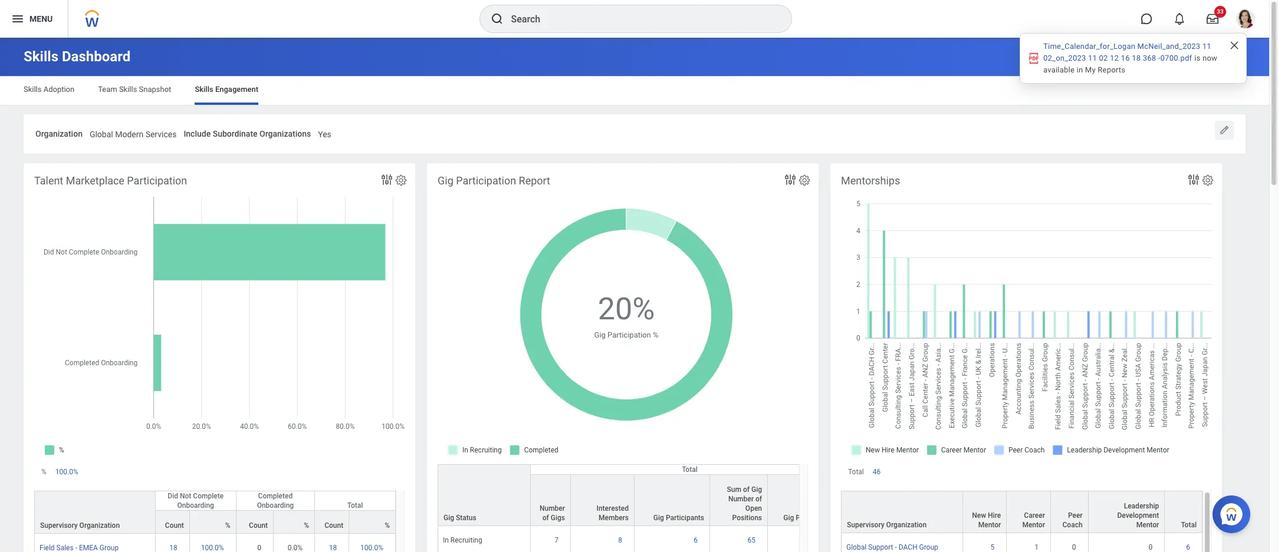 Task type: describe. For each thing, give the bounding box(es) containing it.
x image
[[1229, 40, 1240, 51]]

field sales - emea group link
[[40, 542, 119, 553]]

of for sum
[[743, 486, 750, 494]]

gig participation % button
[[768, 475, 849, 526]]

include subordinate organizations
[[184, 129, 311, 139]]

16
[[1121, 54, 1130, 63]]

supervisory organization button for did not complete onboarding
[[35, 492, 155, 534]]

total inside gig participation report element
[[682, 466, 698, 474]]

mentor inside popup button
[[1022, 521, 1045, 530]]

open
[[745, 505, 762, 513]]

0 horizontal spatial 6 button
[[694, 536, 700, 546]]

interested members button
[[571, 475, 634, 526]]

peer coach button
[[1051, 492, 1088, 533]]

talent marketplace participation
[[34, 174, 187, 187]]

supervisory organization for new hire mentor
[[847, 521, 927, 530]]

coach
[[1063, 521, 1083, 530]]

row containing in recruiting
[[438, 527, 849, 553]]

1 count from the left
[[165, 522, 184, 530]]

mcneil_and_2023
[[1138, 42, 1200, 51]]

3 % button from the left
[[349, 511, 395, 534]]

participants
[[666, 514, 704, 522]]

adoption
[[43, 85, 74, 94]]

gig for gig participation %
[[783, 514, 794, 522]]

7
[[555, 537, 559, 545]]

sum of gig number of open positions button
[[710, 475, 767, 526]]

new hire mentor
[[972, 512, 1001, 530]]

hire
[[988, 512, 1001, 520]]

number of gigs
[[540, 505, 565, 522]]

global support - dach group link
[[846, 541, 938, 552]]

in
[[443, 537, 449, 545]]

20% gig participation %
[[594, 291, 659, 340]]

2 count button from the left
[[236, 511, 273, 534]]

gig participation report element
[[427, 163, 849, 553]]

mentor for development
[[1136, 521, 1159, 530]]

global for global support - dach group
[[846, 544, 867, 552]]

2 count from the left
[[249, 522, 268, 530]]

0700.pdf
[[1161, 54, 1192, 63]]

emea
[[79, 544, 98, 553]]

skills for skills dashboard
[[24, 48, 58, 65]]

skills for skills adoption
[[24, 85, 42, 94]]

gig participants button
[[635, 475, 710, 526]]

skills dashboard
[[24, 48, 130, 65]]

completed onboarding button
[[236, 492, 314, 511]]

talent
[[34, 174, 63, 187]]

not
[[180, 492, 191, 501]]

18 inside time_calendar_for_logan mcneil_and_2023 11 02_on_2023 11 02 12 16 18 368 -0700.pdf
[[1132, 54, 1141, 63]]

33 button
[[1200, 6, 1226, 32]]

gig participants column header
[[635, 465, 710, 527]]

in recruiting
[[443, 537, 482, 545]]

2 18 button from the left
[[329, 544, 339, 553]]

gig status button
[[438, 465, 530, 526]]

1 horizontal spatial 18
[[329, 544, 337, 553]]

configure and view chart data image for mentorships
[[1187, 173, 1201, 187]]

sales
[[56, 544, 74, 553]]

5 button
[[991, 543, 996, 553]]

marketplace
[[66, 174, 124, 187]]

did not complete onboarding button
[[156, 492, 236, 511]]

2 horizontal spatial of
[[756, 495, 762, 504]]

subordinate
[[213, 129, 258, 139]]

dach
[[899, 544, 917, 552]]

sum
[[727, 486, 741, 494]]

02
[[1099, 54, 1108, 63]]

1 horizontal spatial 100.0% button
[[201, 544, 226, 553]]

snapshot
[[139, 85, 171, 94]]

group for talent marketplace participation
[[100, 544, 119, 553]]

participation inside gig participation % popup button
[[796, 514, 836, 522]]

- for talent marketplace participation
[[75, 544, 77, 553]]

career mentor
[[1022, 512, 1045, 530]]

row containing sum of gig number of open positions
[[438, 465, 849, 527]]

0 horizontal spatial 18
[[169, 544, 177, 553]]

did not complete onboarding
[[168, 492, 224, 510]]

skills right team
[[119, 85, 137, 94]]

gig participants
[[653, 514, 704, 522]]

1 count button from the left
[[156, 511, 189, 534]]

- for mentorships
[[895, 544, 897, 552]]

2 horizontal spatial 0 button
[[1149, 543, 1154, 553]]

5
[[991, 544, 995, 552]]

1 button
[[1035, 543, 1040, 553]]

supervisory for new hire mentor
[[847, 521, 885, 530]]

participation inside talent marketplace participation element
[[127, 174, 187, 187]]

complete
[[193, 492, 224, 501]]

team skills snapshot
[[98, 85, 171, 94]]

edit image
[[1219, 124, 1230, 136]]

time_calendar_for_logan
[[1043, 42, 1136, 51]]

row containing leadership development mentor
[[841, 491, 1203, 534]]

gig inside "sum of gig number of open positions"
[[751, 486, 762, 494]]

support
[[868, 544, 893, 552]]

interested members
[[597, 505, 629, 522]]

0 for mentorships
[[1072, 544, 1076, 552]]

gig for gig status
[[444, 514, 454, 522]]

field
[[40, 544, 55, 553]]

gig for gig participation report
[[438, 174, 453, 187]]

gig participation report
[[438, 174, 550, 187]]

1 horizontal spatial 6 button
[[1186, 543, 1192, 553]]

gig inside 20% gig participation %
[[594, 331, 606, 340]]

interested members column header
[[571, 465, 635, 527]]

12
[[1110, 54, 1119, 63]]

global support - dach group
[[846, 544, 938, 552]]

configure talent marketplace participation image
[[395, 174, 408, 187]]

configure mentorships image
[[1201, 174, 1214, 187]]

team
[[98, 85, 117, 94]]

organization element
[[90, 122, 177, 144]]

number inside popup button
[[540, 505, 565, 513]]

- inside time_calendar_for_logan mcneil_and_2023 11 02_on_2023 11 02 12 16 18 368 -0700.pdf
[[1158, 54, 1161, 63]]

20% main content
[[0, 38, 1269, 553]]

engagement
[[215, 85, 258, 94]]

in
[[1077, 65, 1083, 74]]

0 horizontal spatial 100.0% button
[[55, 468, 80, 477]]

368
[[1143, 54, 1156, 63]]

include subordinate organizations element
[[318, 122, 331, 144]]

tab list inside 20% main content
[[12, 77, 1258, 105]]

global for global modern services
[[90, 130, 113, 139]]

1 horizontal spatial 100.0%
[[201, 544, 224, 553]]

gig status column header
[[438, 465, 531, 527]]

sum of gig number of open positions column header
[[710, 465, 768, 527]]

0 vertical spatial 11
[[1203, 42, 1211, 51]]

1 % button from the left
[[190, 511, 236, 534]]

leadership
[[1124, 503, 1159, 511]]

menu
[[29, 14, 53, 23]]

development
[[1117, 512, 1159, 520]]

total inside talent marketplace participation element
[[347, 502, 363, 510]]

report
[[519, 174, 550, 187]]

include
[[184, 129, 211, 139]]

gig status
[[444, 514, 476, 522]]



Task type: locate. For each thing, give the bounding box(es) containing it.
0 horizontal spatial supervisory organization
[[40, 522, 120, 530]]

2 mentor from the left
[[1022, 521, 1045, 530]]

career mentor button
[[1007, 492, 1050, 533]]

6 inside gig participation report element
[[694, 537, 698, 545]]

0 horizontal spatial count
[[165, 522, 184, 530]]

gig up open
[[751, 486, 762, 494]]

inbox large image
[[1207, 13, 1219, 25]]

1 horizontal spatial count button
[[236, 511, 273, 534]]

menu button
[[0, 0, 68, 38]]

number up gigs
[[540, 505, 565, 513]]

number inside "sum of gig number of open positions"
[[728, 495, 754, 504]]

0 horizontal spatial of
[[542, 514, 549, 522]]

organization down adoption
[[35, 129, 83, 139]]

configure and view chart data image for gig participation report
[[783, 173, 797, 187]]

0 for talent marketplace participation
[[257, 544, 261, 553]]

supervisory organization
[[847, 521, 927, 530], [40, 522, 120, 530]]

gig down 20%
[[594, 331, 606, 340]]

0 horizontal spatial 0
[[257, 544, 261, 553]]

configure and view chart data image
[[783, 173, 797, 187], [1187, 173, 1201, 187]]

total button inside mentorships element
[[1165, 492, 1202, 533]]

supervisory organization up field sales - emea group link in the left of the page
[[40, 522, 120, 530]]

18 button down the did not complete onboarding
[[169, 544, 179, 553]]

65 button
[[748, 536, 757, 546]]

0 horizontal spatial count button
[[156, 511, 189, 534]]

group
[[919, 544, 938, 552], [100, 544, 119, 553]]

3 mentor from the left
[[1136, 521, 1159, 530]]

0 horizontal spatial 18 button
[[169, 544, 179, 553]]

global
[[90, 130, 113, 139], [846, 544, 867, 552]]

talent marketplace participation element
[[24, 163, 415, 553]]

is now available in my reports
[[1043, 54, 1217, 74]]

did
[[168, 492, 178, 501]]

0 horizontal spatial group
[[100, 544, 119, 553]]

gig right configure talent marketplace participation icon at top
[[438, 174, 453, 187]]

skills up the skills adoption
[[24, 48, 58, 65]]

organization for new hire mentor
[[886, 521, 927, 530]]

participation down 'services'
[[127, 174, 187, 187]]

total button inside gig participation report element
[[531, 465, 849, 475]]

yes
[[318, 130, 331, 139]]

1 vertical spatial number
[[540, 505, 565, 513]]

supervisory up sales
[[40, 522, 78, 530]]

peer
[[1068, 512, 1083, 520]]

- inside mentorships element
[[895, 544, 897, 552]]

11 up the now
[[1203, 42, 1211, 51]]

time_calendar_for_logan mcneil_and_2023 11 02_on_2023 11 02 12 16 18 368 -0700.pdf
[[1043, 42, 1211, 63]]

new
[[972, 512, 986, 520]]

18 button
[[169, 544, 179, 553], [329, 544, 339, 553]]

gig participation % image
[[773, 536, 844, 546]]

1 horizontal spatial mentor
[[1022, 521, 1045, 530]]

group for mentorships
[[919, 544, 938, 552]]

configure gig participation report image
[[798, 174, 811, 187]]

supervisory inside mentorships element
[[847, 521, 885, 530]]

number of gigs button
[[531, 475, 570, 526]]

supervisory organization for did not complete onboarding
[[40, 522, 120, 530]]

count button
[[156, 511, 189, 534], [236, 511, 273, 534], [315, 511, 349, 534]]

group right 'emea'
[[100, 544, 119, 553]]

1 horizontal spatial onboarding
[[257, 502, 294, 510]]

mentorships element
[[830, 163, 1222, 553]]

2 horizontal spatial count
[[324, 522, 343, 530]]

new hire mentor button
[[963, 492, 1006, 533]]

1 horizontal spatial % button
[[274, 511, 314, 534]]

1 18 button from the left
[[169, 544, 179, 553]]

2 horizontal spatial 100.0%
[[360, 544, 383, 553]]

0 horizontal spatial % button
[[190, 511, 236, 534]]

tab list
[[12, 77, 1258, 105]]

participation up gig participation % image
[[796, 514, 836, 522]]

7 button
[[555, 536, 560, 546]]

2 configure and view chart data image from the left
[[1187, 173, 1201, 187]]

02_on_2023
[[1043, 54, 1086, 63]]

Global Modern Services text field
[[90, 123, 177, 143]]

supervisory organization up "global support - dach group" link
[[847, 521, 927, 530]]

0 button for mentorships
[[1072, 543, 1078, 553]]

supervisory inside talent marketplace participation element
[[40, 522, 78, 530]]

group right 'dach'
[[919, 544, 938, 552]]

participation down 20% button
[[608, 331, 651, 340]]

skills engagement
[[195, 85, 258, 94]]

1 vertical spatial 11
[[1088, 54, 1097, 63]]

1 horizontal spatial count
[[249, 522, 268, 530]]

configure and view chart data image
[[380, 173, 394, 187]]

row containing count
[[34, 511, 396, 534]]

menu banner
[[0, 0, 1269, 38]]

1 horizontal spatial group
[[919, 544, 938, 552]]

11 left '02' at the right top
[[1088, 54, 1097, 63]]

18
[[1132, 54, 1141, 63], [169, 544, 177, 553], [329, 544, 337, 553]]

1 horizontal spatial supervisory
[[847, 521, 885, 530]]

members
[[599, 514, 629, 522]]

0 horizontal spatial 100.0%
[[55, 468, 78, 476]]

0 horizontal spatial supervisory
[[40, 522, 78, 530]]

count
[[165, 522, 184, 530], [249, 522, 268, 530], [324, 522, 343, 530]]

skills adoption
[[24, 85, 74, 94]]

leadership development mentor button
[[1089, 492, 1164, 533]]

supervisory organization button for new hire mentor
[[842, 492, 962, 533]]

1 horizontal spatial -
[[895, 544, 897, 552]]

1 horizontal spatial 0
[[1072, 544, 1076, 552]]

services
[[145, 130, 177, 139]]

18 button right 0.0% "button"
[[329, 544, 339, 553]]

46
[[873, 468, 881, 476]]

search image
[[490, 12, 504, 26]]

1 onboarding from the left
[[177, 502, 214, 510]]

0 button for talent marketplace participation
[[257, 544, 263, 553]]

of
[[743, 486, 750, 494], [756, 495, 762, 504], [542, 514, 549, 522]]

interested
[[597, 505, 629, 513]]

supervisory organization button up "global support - dach group" link
[[842, 492, 962, 533]]

completed onboarding
[[257, 492, 294, 510]]

configure and view chart data image inside mentorships element
[[1187, 173, 1201, 187]]

tab list containing skills adoption
[[12, 77, 1258, 105]]

is
[[1195, 54, 1201, 63]]

number down sum
[[728, 495, 754, 504]]

20% button
[[598, 289, 657, 330]]

gig left status at bottom left
[[444, 514, 454, 522]]

0 vertical spatial global
[[90, 130, 113, 139]]

0 button left the '0.0%'
[[257, 544, 263, 553]]

career
[[1024, 512, 1045, 520]]

1 vertical spatial global
[[846, 544, 867, 552]]

in recruiting element
[[443, 534, 482, 545]]

11
[[1203, 42, 1211, 51], [1088, 54, 1097, 63]]

1 horizontal spatial supervisory organization
[[847, 521, 927, 530]]

row
[[438, 465, 849, 527], [438, 465, 849, 527], [34, 491, 396, 534], [841, 491, 1203, 534], [34, 511, 396, 534], [438, 527, 849, 553], [841, 534, 1203, 553], [34, 534, 396, 553]]

group inside mentorships element
[[919, 544, 938, 552]]

mentor inside leadership development mentor
[[1136, 521, 1159, 530]]

mentor down 'development'
[[1136, 521, 1159, 530]]

skills
[[24, 48, 58, 65], [24, 85, 42, 94], [119, 85, 137, 94], [195, 85, 213, 94]]

row containing field sales - emea group
[[34, 534, 396, 553]]

1 horizontal spatial configure and view chart data image
[[1187, 173, 1201, 187]]

Search Workday  search field
[[511, 6, 767, 32]]

18 right 0.0% "button"
[[329, 544, 337, 553]]

3 count from the left
[[324, 522, 343, 530]]

0 horizontal spatial 0 button
[[257, 544, 263, 553]]

gig for gig participants
[[653, 514, 664, 522]]

%
[[653, 331, 659, 340], [41, 468, 46, 476], [838, 514, 843, 522], [225, 522, 230, 530], [304, 522, 309, 530], [385, 522, 390, 530]]

global inside mentorships element
[[846, 544, 867, 552]]

18 down did
[[169, 544, 177, 553]]

of for number
[[542, 514, 549, 522]]

- left 'dach'
[[895, 544, 897, 552]]

2 horizontal spatial 0
[[1149, 544, 1153, 552]]

1 horizontal spatial number
[[728, 495, 754, 504]]

supervisory for did not complete onboarding
[[40, 522, 78, 530]]

33
[[1217, 8, 1224, 15]]

now
[[1203, 54, 1217, 63]]

row containing total
[[438, 465, 849, 527]]

peer coach
[[1063, 512, 1083, 530]]

mentor
[[978, 521, 1001, 530], [1022, 521, 1045, 530], [1136, 521, 1159, 530]]

participation left report
[[456, 174, 516, 187]]

% inside 20% gig participation %
[[653, 331, 659, 340]]

configure and view chart data image left configure gig participation report icon on the top right of page
[[783, 173, 797, 187]]

0 horizontal spatial 6
[[694, 537, 698, 545]]

8
[[618, 537, 622, 545]]

organization for did not complete onboarding
[[79, 522, 120, 530]]

profile logan mcneil image
[[1236, 9, 1255, 31]]

1 vertical spatial of
[[756, 495, 762, 504]]

0 horizontal spatial configure and view chart data image
[[783, 173, 797, 187]]

mentor down hire
[[978, 521, 1001, 530]]

2 horizontal spatial -
[[1158, 54, 1161, 63]]

gig participation %
[[783, 514, 843, 522]]

0 vertical spatial of
[[743, 486, 750, 494]]

2 horizontal spatial mentor
[[1136, 521, 1159, 530]]

1 configure and view chart data image from the left
[[783, 173, 797, 187]]

6 inside mentorships element
[[1186, 544, 1190, 552]]

available
[[1043, 65, 1075, 74]]

participation inside 20% gig participation %
[[608, 331, 651, 340]]

onboarding inside the did not complete onboarding
[[177, 502, 214, 510]]

notifications large image
[[1174, 13, 1186, 25]]

2 horizontal spatial 18
[[1132, 54, 1141, 63]]

1 horizontal spatial 6
[[1186, 544, 1190, 552]]

0 horizontal spatial onboarding
[[177, 502, 214, 510]]

onboarding down not
[[177, 502, 214, 510]]

supervisory organization button
[[35, 492, 155, 534], [842, 492, 962, 533]]

row containing did not complete onboarding
[[34, 491, 396, 534]]

supervisory organization button up 'emea'
[[35, 492, 155, 534]]

2 vertical spatial of
[[542, 514, 549, 522]]

1 mentor from the left
[[978, 521, 1001, 530]]

mentor inside new hire mentor
[[978, 521, 1001, 530]]

2 % button from the left
[[274, 511, 314, 534]]

time_calendar_for_logan mcneil_and_2023 11 02_on_2023 11 02 12 16 18 368 -0700.pdf link
[[1043, 42, 1211, 63]]

0 button down coach
[[1072, 543, 1078, 553]]

0 down coach
[[1072, 544, 1076, 552]]

1 horizontal spatial supervisory organization button
[[842, 492, 962, 533]]

- right sales
[[75, 544, 77, 553]]

1
[[1035, 544, 1039, 552]]

status
[[456, 514, 476, 522]]

dashboard
[[62, 48, 130, 65]]

organization
[[35, 129, 83, 139], [886, 521, 927, 530], [79, 522, 120, 530]]

supervisory up the support
[[847, 521, 885, 530]]

1 horizontal spatial 18 button
[[329, 544, 339, 553]]

Yes text field
[[318, 123, 331, 143]]

- inside talent marketplace participation element
[[75, 544, 77, 553]]

pdf image
[[1027, 52, 1040, 65]]

organization up 'emea'
[[79, 522, 120, 530]]

1 horizontal spatial global
[[846, 544, 867, 552]]

0 horizontal spatial number
[[540, 505, 565, 513]]

of left gigs
[[542, 514, 549, 522]]

field sales - emea group
[[40, 544, 119, 553]]

1 supervisory organization button from the left
[[35, 492, 155, 534]]

onboarding down the completed
[[257, 502, 294, 510]]

0 horizontal spatial global
[[90, 130, 113, 139]]

sum of gig number of open positions
[[727, 486, 762, 522]]

gig left the participants
[[653, 514, 664, 522]]

2 horizontal spatial 100.0% button
[[360, 544, 385, 553]]

0.0% button
[[288, 544, 304, 553]]

gigs
[[551, 514, 565, 522]]

46 button
[[873, 468, 883, 477]]

0 left the '0.0%'
[[257, 544, 261, 553]]

group inside talent marketplace participation element
[[100, 544, 119, 553]]

8 button
[[618, 536, 624, 546]]

my
[[1085, 65, 1096, 74]]

1 horizontal spatial total button
[[531, 465, 849, 475]]

0 vertical spatial number
[[728, 495, 754, 504]]

0 horizontal spatial supervisory organization button
[[35, 492, 155, 534]]

2 onboarding from the left
[[257, 502, 294, 510]]

leadership development mentor
[[1117, 503, 1159, 530]]

0 horizontal spatial -
[[75, 544, 77, 553]]

mentorships
[[841, 174, 900, 187]]

skills left adoption
[[24, 85, 42, 94]]

1 horizontal spatial of
[[743, 486, 750, 494]]

supervisory organization inside mentorships element
[[847, 521, 927, 530]]

organizations
[[260, 129, 311, 139]]

2 horizontal spatial total button
[[1165, 492, 1202, 533]]

completed
[[258, 492, 293, 501]]

0 horizontal spatial 11
[[1088, 54, 1097, 63]]

- right 368
[[1158, 54, 1161, 63]]

1 horizontal spatial 0 button
[[1072, 543, 1078, 553]]

18 right 16 on the right top of page
[[1132, 54, 1141, 63]]

0 down leadership development mentor
[[1149, 544, 1153, 552]]

skills for skills engagement
[[195, 85, 213, 94]]

supervisory organization inside talent marketplace participation element
[[40, 522, 120, 530]]

reports
[[1098, 65, 1126, 74]]

1 horizontal spatial 11
[[1203, 42, 1211, 51]]

total button inside talent marketplace participation element
[[315, 492, 395, 511]]

onboarding
[[177, 502, 214, 510], [257, 502, 294, 510]]

2 horizontal spatial % button
[[349, 511, 395, 534]]

0.0%
[[288, 544, 303, 553]]

number
[[728, 495, 754, 504], [540, 505, 565, 513]]

organization inside talent marketplace participation element
[[79, 522, 120, 530]]

0 horizontal spatial total button
[[315, 492, 395, 511]]

0 inside talent marketplace participation element
[[257, 544, 261, 553]]

of up open
[[756, 495, 762, 504]]

global left modern
[[90, 130, 113, 139]]

0
[[1072, 544, 1076, 552], [1149, 544, 1153, 552], [257, 544, 261, 553]]

2 horizontal spatial count button
[[315, 511, 349, 534]]

global inside text box
[[90, 130, 113, 139]]

of right sum
[[743, 486, 750, 494]]

65
[[748, 537, 756, 545]]

number of gigs column header
[[531, 465, 571, 527]]

mentor down 'career'
[[1022, 521, 1045, 530]]

configure and view chart data image left configure mentorships icon
[[1187, 173, 1201, 187]]

gig up gig participation % image
[[783, 514, 794, 522]]

global left the support
[[846, 544, 867, 552]]

organization up 'dach'
[[886, 521, 927, 530]]

0 button down leadership development mentor
[[1149, 543, 1154, 553]]

justify image
[[11, 12, 25, 26]]

of inside number of gigs
[[542, 514, 549, 522]]

3 count button from the left
[[315, 511, 349, 534]]

organization inside mentorships element
[[886, 521, 927, 530]]

0 horizontal spatial mentor
[[978, 521, 1001, 530]]

2 supervisory organization button from the left
[[842, 492, 962, 533]]

20%
[[598, 291, 655, 327]]

skills left the engagement
[[195, 85, 213, 94]]

6
[[694, 537, 698, 545], [1186, 544, 1190, 552]]

mentor for hire
[[978, 521, 1001, 530]]

row containing global support - dach group
[[841, 534, 1203, 553]]



Task type: vqa. For each thing, say whether or not it's contained in the screenshot.
middle TOTAL popup button
yes



